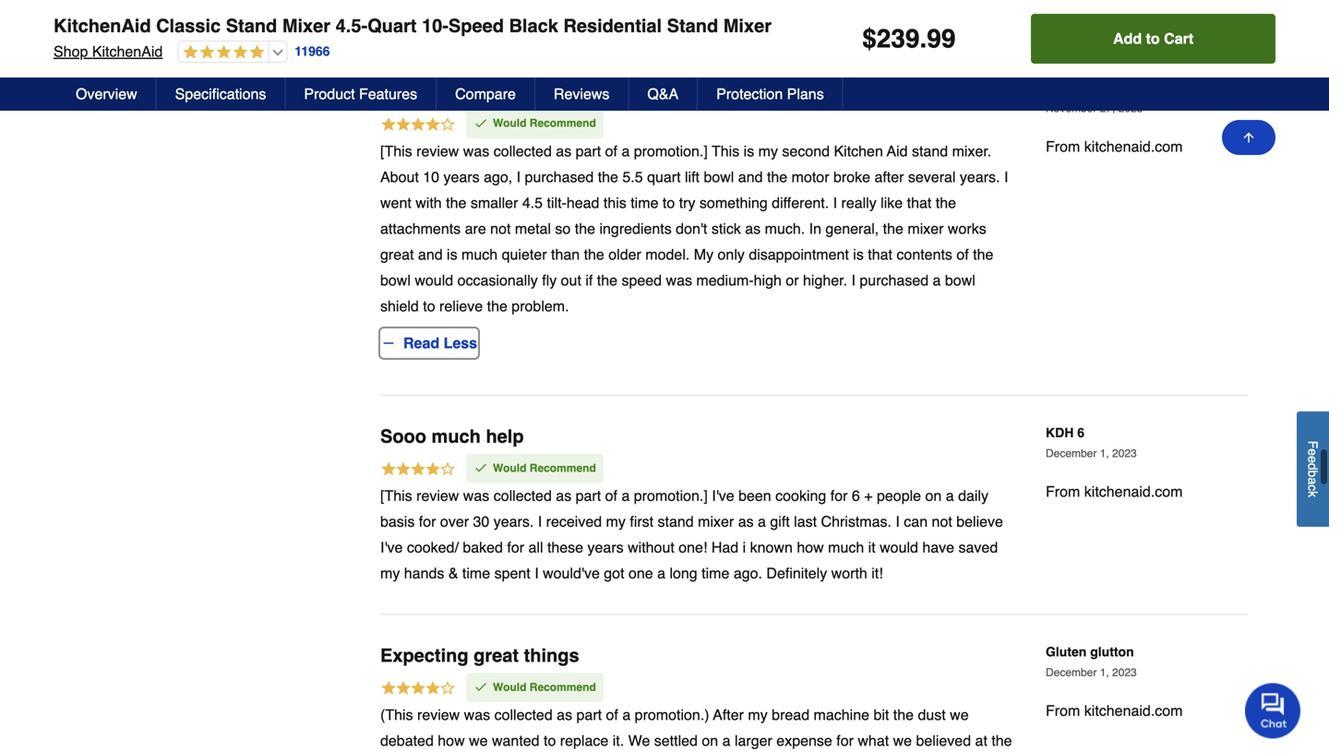 Task type: vqa. For each thing, say whether or not it's contained in the screenshot.
the bottommost What'S
no



Task type: locate. For each thing, give the bounding box(es) containing it.
1 horizontal spatial not
[[932, 513, 953, 531]]

it!
[[872, 565, 883, 582]]

2 would recommend from the top
[[493, 462, 596, 475]]

how
[[797, 539, 824, 556], [438, 733, 465, 750]]

from for sooo much help
[[1046, 483, 1081, 500]]

much down are
[[462, 246, 498, 263]]

the right with on the left top of the page
[[446, 194, 467, 211]]

received
[[546, 513, 602, 531]]

december
[[1046, 447, 1097, 460], [1046, 667, 1097, 680]]

1 vertical spatial december
[[1046, 667, 1097, 680]]

kitchenaid.com down 27,
[[1085, 138, 1183, 155]]

how inside (this review was collected as part of a promotion.) after my bread machine bit the dust we debated how we wanted to replace it. we settled on a larger expense for what we believed at th
[[438, 733, 465, 750]]

was down expecting great things
[[464, 707, 490, 724]]

review for improved
[[417, 142, 459, 160]]

review up over
[[417, 488, 459, 505]]

3 4 stars image from the top
[[380, 680, 456, 700]]

as for help
[[556, 488, 572, 505]]

1 horizontal spatial years.
[[960, 168, 1001, 185]]

mixer up contents
[[908, 220, 944, 237]]

0 vertical spatial would recommend
[[493, 117, 596, 130]]

review inside [this review was collected as part of a promotion.] this is my second kitchen aid stand mixer. about 10 years ago, i purchased the 5.5 quart lift bowl and the motor broke after several years.  i went with the smaller 4.5 tilt-head this time to try something different.  i really like that the attachments are not metal so the ingredients don't stick as much.  in general, the mixer works great and is much quieter than the older model.  my only disappointment is that contents of the bowl would occasionally fly out if the speed was medium-high or higher.  i purchased a bowl shield to relieve the problem.
[[417, 142, 459, 160]]

part inside [this review was collected as part of a promotion.] this is my second kitchen aid stand mixer. about 10 years ago, i purchased the 5.5 quart lift bowl and the motor broke after several years.  i went with the smaller 4.5 tilt-head this time to try something different.  i really like that the attachments are not metal so the ingredients don't stick as much.  in general, the mixer works great and is much quieter than the older model.  my only disappointment is that contents of the bowl would occasionally fly out if the speed was medium-high or higher.  i purchased a bowl shield to relieve the problem.
[[576, 142, 601, 160]]

a up k
[[1306, 478, 1321, 485]]

1, inside kdh 6 december 1, 2023
[[1101, 447, 1110, 460]]

1 4 stars image from the top
[[380, 116, 456, 136]]

years inside [this review was collected as part of a promotion.] i've  been cooking for 6 + people on a daily basis for over 30 years.  i received my first stand mixer as a gift last christmas.  i can not believe i've  cooked/ baked for all these years without one! had i known how much it would have saved my hands & time spent i would've got one a long time ago. definitely worth it!
[[588, 539, 624, 556]]

collected inside [this review was collected as part of a promotion.] this is my second kitchen aid stand mixer. about 10 years ago, i purchased the 5.5 quart lift bowl and the motor broke after several years.  i went with the smaller 4.5 tilt-head this time to try something different.  i really like that the attachments are not metal so the ingredients don't stick as much.  in general, the mixer works great and is much quieter than the older model.  my only disappointment is that contents of the bowl would occasionally fly out if the speed was medium-high or higher.  i purchased a bowl shield to relieve the problem.
[[494, 142, 552, 160]]

2 [this from the top
[[380, 488, 412, 505]]

collected up all
[[494, 488, 552, 505]]

stand up 4.8 stars image
[[226, 15, 277, 36]]

0 vertical spatial part
[[576, 142, 601, 160]]

2 vertical spatial 4 stars image
[[380, 680, 456, 700]]

spent
[[495, 565, 531, 582]]

6 inside [this review was collected as part of a promotion.] i've  been cooking for 6 + people on a daily basis for over 30 years.  i received my first stand mixer as a gift last christmas.  i can not believe i've  cooked/ baked for all these years without one! had i known how much it would have saved my hands & time spent i would've got one a long time ago. definitely worth it!
[[852, 488, 860, 505]]

to right add
[[1147, 30, 1161, 47]]

was inside [this review was collected as part of a promotion.] i've  been cooking for 6 + people on a daily basis for over 30 years.  i received my first stand mixer as a gift last christmas.  i can not believe i've  cooked/ baked for all these years without one! had i known how much it would have saved my hands & time spent i would've got one a long time ago. definitely worth it!
[[463, 488, 490, 505]]

years right 10
[[444, 168, 480, 185]]

was for mixer
[[463, 142, 490, 160]]

e up b
[[1306, 456, 1321, 463]]

a up "it."
[[623, 707, 631, 724]]

6 inside kdh 6 december 1, 2023
[[1078, 426, 1085, 440]]

3 kitchenaid.com from the top
[[1085, 703, 1183, 720]]

2 vertical spatial would recommend
[[493, 682, 596, 694]]

believed
[[917, 733, 972, 750]]

medium-
[[697, 272, 754, 289]]

collected inside (this review was collected as part of a promotion.) after my bread machine bit the dust we debated how we wanted to replace it. we settled on a larger expense for what we believed at th
[[495, 707, 553, 724]]

was down checkmark image
[[463, 142, 490, 160]]

2 from kitchenaid.com from the top
[[1046, 483, 1183, 500]]

not up the have
[[932, 513, 953, 531]]

mixer
[[282, 15, 331, 36], [724, 15, 772, 36], [526, 81, 574, 102]]

promotion.] inside [this review was collected as part of a promotion.] this is my second kitchen aid stand mixer. about 10 years ago, i purchased the 5.5 quart lift bowl and the motor broke after several years.  i went with the smaller 4.5 tilt-head this time to try something different.  i really like that the attachments are not metal so the ingredients don't stick as much.  in general, the mixer works great and is much quieter than the older model.  my only disappointment is that contents of the bowl would occasionally fly out if the speed was medium-high or higher.  i purchased a bowl shield to relieve the problem.
[[634, 142, 708, 160]]

6
[[1078, 426, 1085, 440], [852, 488, 860, 505]]

of
[[605, 142, 618, 160], [957, 246, 969, 263], [605, 488, 618, 505], [606, 707, 619, 724]]

f e e d b a c k
[[1306, 441, 1321, 498]]

years. down mixer.
[[960, 168, 1001, 185]]

0 vertical spatial would
[[493, 117, 527, 130]]

1 would recommend from the top
[[493, 117, 596, 130]]

collected
[[494, 142, 552, 160], [494, 488, 552, 505], [495, 707, 553, 724]]

0 vertical spatial review
[[417, 142, 459, 160]]

december down gluten
[[1046, 667, 1097, 680]]

e
[[1306, 449, 1321, 456], [1306, 456, 1321, 463]]

2023 for expecting great things
[[1113, 667, 1137, 680]]

2 1, from the top
[[1101, 667, 1110, 680]]

how down last
[[797, 539, 824, 556]]

0 horizontal spatial how
[[438, 733, 465, 750]]

checkmark image down expecting great things
[[474, 680, 489, 695]]

0 horizontal spatial mixer
[[698, 513, 734, 531]]

kitchenaid.com down "glutton"
[[1085, 703, 1183, 720]]

mixer inside [this review was collected as part of a promotion.] i've  been cooking for 6 + people on a daily basis for over 30 years.  i received my first stand mixer as a gift last christmas.  i can not believe i've  cooked/ baked for all these years without one! had i known how much it would have saved my hands & time spent i would've got one a long time ago. definitely worth it!
[[698, 513, 734, 531]]

machine
[[814, 707, 870, 724]]

stand up q&a
[[667, 15, 719, 36]]

1 vertical spatial years.
[[494, 513, 534, 531]]

years. inside [this review was collected as part of a promotion.] i've  been cooking for 6 + people on a daily basis for over 30 years.  i received my first stand mixer as a gift last christmas.  i can not believe i've  cooked/ baked for all these years without one! had i known how much it would have saved my hands & time spent i would've got one a long time ago. definitely worth it!
[[494, 513, 534, 531]]

b
[[1306, 471, 1321, 478]]

4 stars image for improved
[[380, 116, 456, 136]]

2 horizontal spatial and
[[739, 168, 763, 185]]

0 horizontal spatial mixer
[[282, 15, 331, 36]]

0 horizontal spatial not
[[491, 220, 511, 237]]

2023
[[1119, 102, 1144, 115], [1113, 447, 1137, 460], [1113, 667, 1137, 680]]

as inside (this review was collected as part of a promotion.) after my bread machine bit the dust we debated how we wanted to replace it. we settled on a larger expense for what we believed at th
[[557, 707, 573, 724]]

0 vertical spatial 4 stars image
[[380, 116, 456, 136]]

read
[[404, 335, 440, 352]]

review inside [this review was collected as part of a promotion.] i've  been cooking for 6 + people on a daily basis for over 30 years.  i received my first stand mixer as a gift last christmas.  i can not believe i've  cooked/ baked for all these years without one! had i known how much it would have saved my hands & time spent i would've got one a long time ago. definitely worth it!
[[417, 488, 459, 505]]

basis
[[380, 513, 415, 531]]

2 kitchenaid.com from the top
[[1085, 483, 1183, 500]]

checkmark image
[[474, 461, 489, 476], [474, 680, 489, 695]]

2 vertical spatial part
[[577, 707, 602, 724]]

1 horizontal spatial 6
[[1078, 426, 1085, 440]]

1 horizontal spatial on
[[926, 488, 942, 505]]

dust
[[918, 707, 946, 724]]

1 december from the top
[[1046, 447, 1097, 460]]

protection plans
[[717, 85, 824, 103]]

1 vertical spatial promotion.]
[[634, 488, 708, 505]]

1 vertical spatial much
[[432, 426, 481, 447]]

0 vertical spatial how
[[797, 539, 824, 556]]

kitchenaid up overview
[[92, 43, 163, 60]]

of for mixer
[[605, 142, 618, 160]]

promotion.] up first
[[634, 488, 708, 505]]

i've down "basis"
[[380, 539, 403, 556]]

cooked/
[[407, 539, 459, 556]]

part inside (this review was collected as part of a promotion.) after my bread machine bit the dust we debated how we wanted to replace it. we settled on a larger expense for what we believed at th
[[577, 707, 602, 724]]

bread
[[772, 707, 810, 724]]

1 vertical spatial would recommend
[[493, 462, 596, 475]]

[this for sooo much help
[[380, 488, 412, 505]]

2023 inside gluten glutton december 1, 2023
[[1113, 667, 1137, 680]]

0 vertical spatial [this
[[380, 142, 412, 160]]

smaller
[[471, 194, 518, 211]]

.
[[920, 24, 927, 54]]

as up received in the bottom of the page
[[556, 488, 572, 505]]

minus image
[[381, 336, 396, 351]]

overview button
[[57, 78, 157, 111]]

improved stand-mixer and better performance
[[380, 81, 789, 102]]

of for help
[[605, 488, 618, 505]]

we left wanted
[[469, 733, 488, 750]]

3 would recommend from the top
[[493, 682, 596, 694]]

1, for expecting great things
[[1101, 667, 1110, 680]]

10
[[423, 168, 440, 185]]

2 december from the top
[[1046, 667, 1097, 680]]

mixer up 'had'
[[698, 513, 734, 531]]

2 4 stars image from the top
[[380, 461, 456, 481]]

great down attachments
[[380, 246, 414, 263]]

would down help
[[493, 462, 527, 475]]

i've
[[712, 488, 735, 505], [380, 539, 403, 556]]

0 vertical spatial 2023
[[1119, 102, 1144, 115]]

1 e from the top
[[1306, 449, 1321, 456]]

1 vertical spatial kitchenaid.com
[[1085, 483, 1183, 500]]

1 vertical spatial recommend
[[530, 462, 596, 475]]

recommend for help
[[530, 462, 596, 475]]

1 horizontal spatial we
[[894, 733, 912, 750]]

recommend for things
[[530, 682, 596, 694]]

1 horizontal spatial and
[[580, 81, 612, 102]]

high
[[754, 272, 782, 289]]

mixer.
[[953, 142, 992, 160]]

0 horizontal spatial on
[[702, 733, 719, 750]]

debated
[[380, 733, 434, 750]]

1 vertical spatial and
[[739, 168, 763, 185]]

1 recommend from the top
[[530, 117, 596, 130]]

1 horizontal spatial how
[[797, 539, 824, 556]]

from for expecting great things
[[1046, 703, 1081, 720]]

0 vertical spatial 6
[[1078, 426, 1085, 440]]

2023 inside tom o november 27, 2023
[[1119, 102, 1144, 115]]

part for help
[[576, 488, 601, 505]]

2 vertical spatial from kitchenaid.com
[[1046, 703, 1183, 720]]

2 recommend from the top
[[530, 462, 596, 475]]

0 horizontal spatial would
[[415, 272, 454, 289]]

my left the hands
[[380, 565, 400, 582]]

on
[[926, 488, 942, 505], [702, 733, 719, 750]]

1 kitchenaid.com from the top
[[1085, 138, 1183, 155]]

checkmark image for great
[[474, 680, 489, 695]]

shop
[[54, 43, 88, 60]]

1 vertical spatial 4 stars image
[[380, 461, 456, 481]]

1 checkmark image from the top
[[474, 461, 489, 476]]

that right like
[[907, 194, 932, 211]]

the down occasionally
[[487, 298, 508, 315]]

1 vertical spatial kitchenaid
[[92, 43, 163, 60]]

the down works
[[973, 246, 994, 263]]

1 horizontal spatial is
[[744, 142, 755, 160]]

we
[[950, 707, 969, 724], [469, 733, 488, 750], [894, 733, 912, 750]]

1 1, from the top
[[1101, 447, 1110, 460]]

0 vertical spatial from
[[1046, 138, 1081, 155]]

1, for sooo much help
[[1101, 447, 1110, 460]]

i up all
[[538, 513, 542, 531]]

i right spent
[[535, 565, 539, 582]]

broke
[[834, 168, 871, 185]]

cart
[[1165, 30, 1194, 47]]

years up got
[[588, 539, 624, 556]]

2 vertical spatial from
[[1046, 703, 1081, 720]]

would down expecting great things
[[493, 682, 527, 694]]

0 vertical spatial promotion.]
[[634, 142, 708, 160]]

1 stand from the left
[[226, 15, 277, 36]]

expecting
[[380, 646, 469, 667]]

1 vertical spatial from kitchenaid.com
[[1046, 483, 1183, 500]]

would right it
[[880, 539, 919, 556]]

0 vertical spatial purchased
[[525, 168, 594, 185]]

purchased up tilt-
[[525, 168, 594, 185]]

and down attachments
[[418, 246, 443, 263]]

0 horizontal spatial we
[[469, 733, 488, 750]]

kitchenaid
[[54, 15, 151, 36], [92, 43, 163, 60]]

to
[[1147, 30, 1161, 47], [663, 194, 675, 211], [423, 298, 436, 315], [544, 733, 556, 750]]

kitchenaid classic stand mixer 4.5-quart 10-speed black residential stand mixer
[[54, 15, 772, 36]]

is
[[744, 142, 755, 160], [447, 246, 458, 263], [854, 246, 864, 263]]

my left second
[[759, 142, 778, 160]]

product features button
[[286, 78, 437, 111]]

not inside [this review was collected as part of a promotion.] this is my second kitchen aid stand mixer. about 10 years ago, i purchased the 5.5 quart lift bowl and the motor broke after several years.  i went with the smaller 4.5 tilt-head this time to try something different.  i really like that the attachments are not metal so the ingredients don't stick as much.  in general, the mixer works great and is much quieter than the older model.  my only disappointment is that contents of the bowl would occasionally fly out if the speed was medium-high or higher.  i purchased a bowl shield to relieve the problem.
[[491, 220, 511, 237]]

would recommend for mixer
[[493, 117, 596, 130]]

4 stars image
[[380, 116, 456, 136], [380, 461, 456, 481], [380, 680, 456, 700]]

1 horizontal spatial stand
[[912, 142, 949, 160]]

mixer
[[908, 220, 944, 237], [698, 513, 734, 531]]

my inside [this review was collected as part of a promotion.] this is my second kitchen aid stand mixer. about 10 years ago, i purchased the 5.5 quart lift bowl and the motor broke after several years.  i went with the smaller 4.5 tilt-head this time to try something different.  i really like that the attachments are not metal so the ingredients don't stick as much.  in general, the mixer works great and is much quieter than the older model.  my only disappointment is that contents of the bowl would occasionally fly out if the speed was medium-high or higher.  i purchased a bowl shield to relieve the problem.
[[759, 142, 778, 160]]

3 from from the top
[[1046, 703, 1081, 720]]

of up "it."
[[606, 707, 619, 724]]

of inside [this review was collected as part of a promotion.] i've  been cooking for 6 + people on a daily basis for over 30 years.  i received my first stand mixer as a gift last christmas.  i can not believe i've  cooked/ baked for all these years without one! had i known how much it would have saved my hands & time spent i would've got one a long time ago. definitely worth it!
[[605, 488, 618, 505]]

a right one
[[658, 565, 666, 582]]

we right dust
[[950, 707, 969, 724]]

product features
[[304, 85, 418, 103]]

is right this
[[744, 142, 755, 160]]

cooking
[[776, 488, 827, 505]]

add
[[1114, 30, 1142, 47]]

recommend down the reviews
[[530, 117, 596, 130]]

of up got
[[605, 488, 618, 505]]

3 would from the top
[[493, 682, 527, 694]]

27,
[[1101, 102, 1116, 115]]

recommend up received in the bottom of the page
[[530, 462, 596, 475]]

much left it
[[828, 539, 865, 556]]

collected inside [this review was collected as part of a promotion.] i've  been cooking for 6 + people on a daily basis for over 30 years.  i received my first stand mixer as a gift last christmas.  i can not believe i've  cooked/ baked for all these years without one! had i known how much it would have saved my hands & time spent i would've got one a long time ago. definitely worth it!
[[494, 488, 552, 505]]

q&a
[[648, 85, 679, 103]]

from down gluten glutton december 1, 2023
[[1046, 703, 1081, 720]]

0 vertical spatial would
[[415, 272, 454, 289]]

1 horizontal spatial time
[[631, 194, 659, 211]]

0 horizontal spatial purchased
[[525, 168, 594, 185]]

as up tilt-
[[556, 142, 572, 160]]

as for things
[[557, 707, 573, 724]]

plans
[[787, 85, 824, 103]]

1 promotion.] from the top
[[634, 142, 708, 160]]

to inside button
[[1147, 30, 1161, 47]]

different.
[[772, 194, 829, 211]]

my inside (this review was collected as part of a promotion.) after my bread machine bit the dust we debated how we wanted to replace it. we settled on a larger expense for what we believed at th
[[748, 707, 768, 724]]

would recommend for things
[[493, 682, 596, 694]]

kitchenaid up the shop kitchenaid
[[54, 15, 151, 36]]

on inside [this review was collected as part of a promotion.] i've  been cooking for 6 + people on a daily basis for over 30 years.  i received my first stand mixer as a gift last christmas.  i can not believe i've  cooked/ baked for all these years without one! had i known how much it would have saved my hands & time spent i would've got one a long time ago. definitely worth it!
[[926, 488, 942, 505]]

collected for mixer
[[494, 142, 552, 160]]

0 vertical spatial kitchenaid.com
[[1085, 138, 1183, 155]]

occasionally
[[458, 272, 538, 289]]

0 vertical spatial not
[[491, 220, 511, 237]]

and
[[580, 81, 612, 102], [739, 168, 763, 185], [418, 246, 443, 263]]

1 vertical spatial mixer
[[698, 513, 734, 531]]

part up "replace"
[[577, 707, 602, 724]]

i right higher.
[[852, 272, 856, 289]]

0 vertical spatial much
[[462, 246, 498, 263]]

0 horizontal spatial great
[[380, 246, 414, 263]]

2 vertical spatial would
[[493, 682, 527, 694]]

my up larger
[[748, 707, 768, 724]]

december down kdh
[[1046, 447, 1097, 460]]

long
[[670, 565, 698, 582]]

expense
[[777, 733, 833, 750]]

it.
[[613, 733, 624, 750]]

1 [this from the top
[[380, 142, 412, 160]]

6 left +
[[852, 488, 860, 505]]

chat invite button image
[[1246, 683, 1302, 739]]

part for things
[[577, 707, 602, 724]]

bowl up shield
[[380, 272, 411, 289]]

december inside gluten glutton december 1, 2023
[[1046, 667, 1097, 680]]

the right bit at the bottom of the page
[[894, 707, 914, 724]]

my
[[759, 142, 778, 160], [606, 513, 626, 531], [380, 565, 400, 582], [748, 707, 768, 724]]

years. right 30
[[494, 513, 534, 531]]

2 would from the top
[[493, 462, 527, 475]]

would recommend down the reviews
[[493, 117, 596, 130]]

would inside [this review was collected as part of a promotion.] this is my second kitchen aid stand mixer. about 10 years ago, i purchased the 5.5 quart lift bowl and the motor broke after several years.  i went with the smaller 4.5 tilt-head this time to try something different.  i really like that the attachments are not metal so the ingredients don't stick as much.  in general, the mixer works great and is much quieter than the older model.  my only disappointment is that contents of the bowl would occasionally fly out if the speed was medium-high or higher.  i purchased a bowl shield to relieve the problem.
[[415, 272, 454, 289]]

6 right kdh
[[1078, 426, 1085, 440]]

of for things
[[606, 707, 619, 724]]

2 vertical spatial 2023
[[1113, 667, 1137, 680]]

1, inside gluten glutton december 1, 2023
[[1101, 667, 1110, 680]]

0 vertical spatial stand
[[912, 142, 949, 160]]

and up the something
[[739, 168, 763, 185]]

1 vertical spatial great
[[474, 646, 519, 667]]

recommend down things at the left bottom
[[530, 682, 596, 694]]

1 horizontal spatial would
[[880, 539, 919, 556]]

1 vertical spatial would
[[493, 462, 527, 475]]

collected for help
[[494, 488, 552, 505]]

stand up several
[[912, 142, 949, 160]]

would recommend
[[493, 117, 596, 130], [493, 462, 596, 475], [493, 682, 596, 694]]

would
[[493, 117, 527, 130], [493, 462, 527, 475], [493, 682, 527, 694]]

than
[[551, 246, 580, 263]]

purchased down contents
[[860, 272, 929, 289]]

much inside [this review was collected as part of a promotion.] i've  been cooking for 6 + people on a daily basis for over 30 years.  i received my first stand mixer as a gift last christmas.  i can not believe i've  cooked/ baked for all these years without one! had i known how much it would have saved my hands & time spent i would've got one a long time ago. definitely worth it!
[[828, 539, 865, 556]]

promotion.]
[[634, 142, 708, 160], [634, 488, 708, 505]]

0 vertical spatial checkmark image
[[474, 461, 489, 476]]

tom
[[1046, 80, 1073, 95]]

stand
[[912, 142, 949, 160], [658, 513, 694, 531]]

0 horizontal spatial years
[[444, 168, 480, 185]]

3 recommend from the top
[[530, 682, 596, 694]]

1 horizontal spatial purchased
[[860, 272, 929, 289]]

arrow up image
[[1242, 130, 1257, 145]]

was inside (this review was collected as part of a promotion.) after my bread machine bit the dust we debated how we wanted to replace it. we settled on a larger expense for what we believed at th
[[464, 707, 490, 724]]

been
[[739, 488, 772, 505]]

0 horizontal spatial time
[[463, 565, 491, 582]]

would recommend down help
[[493, 462, 596, 475]]

3 from kitchenaid.com from the top
[[1046, 703, 1183, 720]]

0 vertical spatial years
[[444, 168, 480, 185]]

for down the machine
[[837, 733, 854, 750]]

part inside [this review was collected as part of a promotion.] i've  been cooking for 6 + people on a daily basis for over 30 years.  i received my first stand mixer as a gift last christmas.  i can not believe i've  cooked/ baked for all these years without one! had i known how much it would have saved my hands & time spent i would've got one a long time ago. definitely worth it!
[[576, 488, 601, 505]]

1 vertical spatial checkmark image
[[474, 680, 489, 695]]

0 vertical spatial recommend
[[530, 117, 596, 130]]

time right &
[[463, 565, 491, 582]]

would for help
[[493, 462, 527, 475]]

sooo much help
[[380, 426, 524, 447]]

we
[[629, 733, 650, 750]]

how right "debated"
[[438, 733, 465, 750]]

this
[[604, 194, 627, 211]]

for up cooked/
[[419, 513, 436, 531]]

from kitchenaid.com down kdh 6 december 1, 2023
[[1046, 483, 1183, 500]]

0 vertical spatial 1,
[[1101, 447, 1110, 460]]

wanted
[[492, 733, 540, 750]]

we right what
[[894, 733, 912, 750]]

of inside (this review was collected as part of a promotion.) after my bread machine bit the dust we debated how we wanted to replace it. we settled on a larger expense for what we believed at th
[[606, 707, 619, 724]]

i left can
[[896, 513, 900, 531]]

from kitchenaid.com down 27,
[[1046, 138, 1183, 155]]

it
[[869, 539, 876, 556]]

i've left been
[[712, 488, 735, 505]]

0 horizontal spatial years.
[[494, 513, 534, 531]]

1 horizontal spatial stand
[[667, 15, 719, 36]]

[this for improved stand-mixer and better performance
[[380, 142, 412, 160]]

0 vertical spatial december
[[1046, 447, 1097, 460]]

i
[[517, 168, 521, 185], [1005, 168, 1009, 185], [834, 194, 838, 211], [852, 272, 856, 289], [538, 513, 542, 531], [896, 513, 900, 531], [535, 565, 539, 582]]

at
[[976, 733, 988, 750]]

fly
[[542, 272, 557, 289]]

a inside button
[[1306, 478, 1321, 485]]

would for things
[[493, 682, 527, 694]]

0 horizontal spatial stand
[[658, 513, 694, 531]]

0 vertical spatial mixer
[[908, 220, 944, 237]]

kitchenaid.com for expecting great things
[[1085, 703, 1183, 720]]

4 stars image up (this
[[380, 680, 456, 700]]

1 vertical spatial 2023
[[1113, 447, 1137, 460]]

1 horizontal spatial great
[[474, 646, 519, 667]]

[this inside [this review was collected as part of a promotion.] this is my second kitchen aid stand mixer. about 10 years ago, i purchased the 5.5 quart lift bowl and the motor broke after several years.  i went with the smaller 4.5 tilt-head this time to try something different.  i really like that the attachments are not metal so the ingredients don't stick as much.  in general, the mixer works great and is much quieter than the older model.  my only disappointment is that contents of the bowl would occasionally fly out if the speed was medium-high or higher.  i purchased a bowl shield to relieve the problem.
[[380, 142, 412, 160]]

1 vertical spatial that
[[868, 246, 893, 263]]

2023 inside kdh 6 december 1, 2023
[[1113, 447, 1137, 460]]

great left things at the left bottom
[[474, 646, 519, 667]]

2 checkmark image from the top
[[474, 680, 489, 695]]

0 vertical spatial great
[[380, 246, 414, 263]]

promotion.] inside [this review was collected as part of a promotion.] i've  been cooking for 6 + people on a daily basis for over 30 years.  i received my first stand mixer as a gift last christmas.  i can not believe i've  cooked/ baked for all these years without one! had i known how much it would have saved my hands & time spent i would've got one a long time ago. definitely worth it!
[[634, 488, 708, 505]]

2 from from the top
[[1046, 483, 1081, 500]]

1 vertical spatial on
[[702, 733, 719, 750]]

collected up wanted
[[495, 707, 553, 724]]

without
[[628, 539, 675, 556]]

december inside kdh 6 december 1, 2023
[[1046, 447, 1097, 460]]

1 vertical spatial from
[[1046, 483, 1081, 500]]

1 from from the top
[[1046, 138, 1081, 155]]

for
[[831, 488, 848, 505], [419, 513, 436, 531], [507, 539, 525, 556], [837, 733, 854, 750]]

1 would from the top
[[493, 117, 527, 130]]

less
[[444, 335, 477, 352]]

1,
[[1101, 447, 1110, 460], [1101, 667, 1110, 680]]

1 vertical spatial 1,
[[1101, 667, 1110, 680]]

the left 5.5
[[598, 168, 619, 185]]

stand
[[226, 15, 277, 36], [667, 15, 719, 36]]

sooo
[[380, 426, 427, 447]]

from kitchenaid.com for expecting great things
[[1046, 703, 1183, 720]]

was for things
[[464, 707, 490, 724]]

help
[[486, 426, 524, 447]]

4 stars image for expecting
[[380, 680, 456, 700]]

read less button
[[380, 329, 478, 358]]

0 vertical spatial on
[[926, 488, 942, 505]]

much left help
[[432, 426, 481, 447]]

1 vertical spatial collected
[[494, 488, 552, 505]]

2 vertical spatial and
[[418, 246, 443, 263]]

hands
[[404, 565, 445, 582]]

i left really at the top
[[834, 194, 838, 211]]

0 vertical spatial collected
[[494, 142, 552, 160]]

2 promotion.] from the top
[[634, 488, 708, 505]]

1 vertical spatial would
[[880, 539, 919, 556]]

kitchenaid.com down kdh 6 december 1, 2023
[[1085, 483, 1183, 500]]

2 horizontal spatial is
[[854, 246, 864, 263]]

2 e from the top
[[1306, 456, 1321, 463]]

1 horizontal spatial mixer
[[908, 220, 944, 237]]

1 vertical spatial [this
[[380, 488, 412, 505]]

years inside [this review was collected as part of a promotion.] this is my second kitchen aid stand mixer. about 10 years ago, i purchased the 5.5 quart lift bowl and the motor broke after several years.  i went with the smaller 4.5 tilt-head this time to try something different.  i really like that the attachments are not metal so the ingredients don't stick as much.  in general, the mixer works great and is much quieter than the older model.  my only disappointment is that contents of the bowl would occasionally fly out if the speed was medium-high or higher.  i purchased a bowl shield to relieve the problem.
[[444, 168, 480, 185]]

0 vertical spatial from kitchenaid.com
[[1046, 138, 1183, 155]]

collected up the ago,
[[494, 142, 552, 160]]

review inside (this review was collected as part of a promotion.) after my bread machine bit the dust we debated how we wanted to replace it. we settled on a larger expense for what we believed at th
[[417, 707, 460, 724]]

and left better
[[580, 81, 612, 102]]

a up first
[[622, 488, 630, 505]]

[this inside [this review was collected as part of a promotion.] i've  been cooking for 6 + people on a daily basis for over 30 years.  i received my first stand mixer as a gift last christmas.  i can not believe i've  cooked/ baked for all these years without one! had i known how much it would have saved my hands & time spent i would've got one a long time ago. definitely worth it!
[[380, 488, 412, 505]]

2 vertical spatial recommend
[[530, 682, 596, 694]]

1 from kitchenaid.com from the top
[[1046, 138, 1183, 155]]

that
[[907, 194, 932, 211], [868, 246, 893, 263]]



Task type: describe. For each thing, give the bounding box(es) containing it.
great inside [this review was collected as part of a promotion.] this is my second kitchen aid stand mixer. about 10 years ago, i purchased the 5.5 quart lift bowl and the motor broke after several years.  i went with the smaller 4.5 tilt-head this time to try something different.  i really like that the attachments are not metal so the ingredients don't stick as much.  in general, the mixer works great and is much quieter than the older model.  my only disappointment is that contents of the bowl would occasionally fly out if the speed was medium-high or higher.  i purchased a bowl shield to relieve the problem.
[[380, 246, 414, 263]]

ago.
[[734, 565, 763, 582]]

checkmark image for much
[[474, 461, 489, 476]]

2 horizontal spatial mixer
[[724, 15, 772, 36]]

0 horizontal spatial i've
[[380, 539, 403, 556]]

aid
[[887, 142, 908, 160]]

if
[[586, 272, 593, 289]]

the inside (this review was collected as part of a promotion.) after my bread machine bit the dust we debated how we wanted to replace it. we settled on a larger expense for what we believed at th
[[894, 707, 914, 724]]

things
[[524, 646, 580, 667]]

about
[[380, 168, 419, 185]]

years. inside [this review was collected as part of a promotion.] this is my second kitchen aid stand mixer. about 10 years ago, i purchased the 5.5 quart lift bowl and the motor broke after several years.  i went with the smaller 4.5 tilt-head this time to try something different.  i really like that the attachments are not metal so the ingredients don't stick as much.  in general, the mixer works great and is much quieter than the older model.  my only disappointment is that contents of the bowl would occasionally fly out if the speed was medium-high or higher.  i purchased a bowl shield to relieve the problem.
[[960, 168, 1001, 185]]

0 vertical spatial i've
[[712, 488, 735, 505]]

kitchenaid.com for improved stand-mixer and better performance
[[1085, 138, 1183, 155]]

0 vertical spatial kitchenaid
[[54, 15, 151, 36]]

would inside [this review was collected as part of a promotion.] i've  been cooking for 6 + people on a daily basis for over 30 years.  i received my first stand mixer as a gift last christmas.  i can not believe i've  cooked/ baked for all these years without one! had i known how much it would have saved my hands & time spent i would've got one a long time ago. definitely worth it!
[[880, 539, 919, 556]]

tom o november 27, 2023
[[1046, 80, 1144, 115]]

over
[[440, 513, 469, 531]]

what
[[858, 733, 889, 750]]

lift
[[685, 168, 700, 185]]

compare button
[[437, 78, 536, 111]]

a down contents
[[933, 272, 941, 289]]

review for sooo
[[417, 488, 459, 505]]

a left gift
[[758, 513, 766, 531]]

worth
[[832, 565, 868, 582]]

one
[[629, 565, 654, 582]]

not inside [this review was collected as part of a promotion.] i've  been cooking for 6 + people on a daily basis for over 30 years.  i received my first stand mixer as a gift last christmas.  i can not believe i've  cooked/ baked for all these years without one! had i known how much it would have saved my hands & time spent i would've got one a long time ago. definitely worth it!
[[932, 513, 953, 531]]

4 stars image for sooo
[[380, 461, 456, 481]]

stand inside [this review was collected as part of a promotion.] this is my second kitchen aid stand mixer. about 10 years ago, i purchased the 5.5 quart lift bowl and the motor broke after several years.  i went with the smaller 4.5 tilt-head this time to try something different.  i really like that the attachments are not metal so the ingredients don't stick as much.  in general, the mixer works great and is much quieter than the older model.  my only disappointment is that contents of the bowl would occasionally fly out if the speed was medium-high or higher.  i purchased a bowl shield to relieve the problem.
[[912, 142, 949, 160]]

works
[[948, 220, 987, 237]]

definitely
[[767, 565, 828, 582]]

overview
[[76, 85, 137, 103]]

q&a button
[[629, 78, 698, 111]]

2023 for improved stand-mixer and better performance
[[1119, 102, 1144, 115]]

first
[[630, 513, 654, 531]]

2 horizontal spatial we
[[950, 707, 969, 724]]

gluten
[[1046, 645, 1087, 660]]

10-
[[422, 15, 449, 36]]

for left +
[[831, 488, 848, 505]]

the right so at the left of the page
[[575, 220, 596, 237]]

0 horizontal spatial is
[[447, 246, 458, 263]]

stand inside [this review was collected as part of a promotion.] i've  been cooking for 6 + people on a daily basis for over 30 years.  i received my first stand mixer as a gift last christmas.  i can not believe i've  cooked/ baked for all these years without one! had i known how much it would have saved my hands & time spent i would've got one a long time ago. definitely worth it!
[[658, 513, 694, 531]]

speed
[[622, 272, 662, 289]]

speed
[[449, 15, 504, 36]]

as for mixer
[[556, 142, 572, 160]]

0 vertical spatial and
[[580, 81, 612, 102]]

stick
[[712, 220, 741, 237]]

gift
[[771, 513, 790, 531]]

a up 5.5
[[622, 142, 630, 160]]

time inside [this review was collected as part of a promotion.] this is my second kitchen aid stand mixer. about 10 years ago, i purchased the 5.5 quart lift bowl and the motor broke after several years.  i went with the smaller 4.5 tilt-head this time to try something different.  i really like that the attachments are not metal so the ingredients don't stick as much.  in general, the mixer works great and is much quieter than the older model.  my only disappointment is that contents of the bowl would occasionally fly out if the speed was medium-high or higher.  i purchased a bowl shield to relieve the problem.
[[631, 194, 659, 211]]

2023 for sooo much help
[[1113, 447, 1137, 460]]

these
[[548, 539, 584, 556]]

collected for things
[[495, 707, 553, 724]]

performance
[[676, 81, 789, 102]]

motor
[[792, 168, 830, 185]]

i right several
[[1005, 168, 1009, 185]]

for inside (this review was collected as part of a promotion.) after my bread machine bit the dust we debated how we wanted to replace it. we settled on a larger expense for what we believed at th
[[837, 733, 854, 750]]

the down like
[[883, 220, 904, 237]]

k
[[1306, 491, 1321, 498]]

239
[[877, 24, 920, 54]]

much.
[[765, 220, 805, 237]]

kdh 6 december 1, 2023
[[1046, 426, 1137, 460]]

would've
[[543, 565, 600, 582]]

attachments
[[380, 220, 461, 237]]

a left daily
[[946, 488, 955, 505]]

believe
[[957, 513, 1004, 531]]

daily
[[959, 488, 989, 505]]

protection plans button
[[698, 78, 844, 111]]

from kitchenaid.com for improved stand-mixer and better performance
[[1046, 138, 1183, 155]]

30
[[473, 513, 490, 531]]

0 horizontal spatial and
[[418, 246, 443, 263]]

have
[[923, 539, 955, 556]]

better
[[618, 81, 671, 102]]

0 horizontal spatial that
[[868, 246, 893, 263]]

only
[[718, 246, 745, 263]]

part for mixer
[[576, 142, 601, 160]]

as right stick
[[746, 220, 761, 237]]

higher.
[[803, 272, 848, 289]]

so
[[555, 220, 571, 237]]

to left try on the right top of page
[[663, 194, 675, 211]]

[this review was collected as part of a promotion.] this is my second kitchen aid stand mixer. about 10 years ago, i purchased the 5.5 quart lift bowl and the motor broke after several years.  i went with the smaller 4.5 tilt-head this time to try something different.  i really like that the attachments are not metal so the ingredients don't stick as much.  in general, the mixer works great and is much quieter than the older model.  my only disappointment is that contents of the bowl would occasionally fly out if the speed was medium-high or higher.  i purchased a bowl shield to relieve the problem.
[[380, 142, 1009, 315]]

one!
[[679, 539, 708, 556]]

glutton
[[1091, 645, 1135, 660]]

mixer inside [this review was collected as part of a promotion.] this is my second kitchen aid stand mixer. about 10 years ago, i purchased the 5.5 quart lift bowl and the motor broke after several years.  i went with the smaller 4.5 tilt-head this time to try something different.  i really like that the attachments are not metal so the ingredients don't stick as much.  in general, the mixer works great and is much quieter than the older model.  my only disappointment is that contents of the bowl would occasionally fly out if the speed was medium-high or higher.  i purchased a bowl shield to relieve the problem.
[[908, 220, 944, 237]]

this
[[712, 142, 740, 160]]

head
[[567, 194, 600, 211]]

was for help
[[463, 488, 490, 505]]

to right shield
[[423, 298, 436, 315]]

december for help
[[1046, 447, 1097, 460]]

as up i
[[739, 513, 754, 531]]

1 horizontal spatial mixer
[[526, 81, 574, 102]]

features
[[359, 85, 418, 103]]

0 horizontal spatial bowl
[[380, 272, 411, 289]]

replace
[[560, 733, 609, 750]]

much inside [this review was collected as part of a promotion.] this is my second kitchen aid stand mixer. about 10 years ago, i purchased the 5.5 quart lift bowl and the motor broke after several years.  i went with the smaller 4.5 tilt-head this time to try something different.  i really like that the attachments are not metal so the ingredients don't stick as much.  in general, the mixer works great and is much quieter than the older model.  my only disappointment is that contents of the bowl would occasionally fly out if the speed was medium-high or higher.  i purchased a bowl shield to relieve the problem.
[[462, 246, 498, 263]]

f e e d b a c k button
[[1298, 412, 1330, 527]]

went
[[380, 194, 412, 211]]

2 stand from the left
[[667, 15, 719, 36]]

add to cart button
[[1032, 14, 1276, 64]]

protection
[[717, 85, 783, 103]]

compare
[[455, 85, 516, 103]]

try
[[679, 194, 696, 211]]

kitchenaid.com for sooo much help
[[1085, 483, 1183, 500]]

recommend for mixer
[[530, 117, 596, 130]]

shield
[[380, 298, 419, 315]]

promotion.] for help
[[634, 488, 708, 505]]

[this review was collected as part of a promotion.] i've  been cooking for 6 + people on a daily basis for over 30 years.  i received my first stand mixer as a gift last christmas.  i can not believe i've  cooked/ baked for all these years without one! had i known how much it would have saved my hands & time spent i would've got one a long time ago. definitely worth it!
[[380, 488, 1004, 582]]

my left first
[[606, 513, 626, 531]]

metal
[[515, 220, 551, 237]]

read less
[[404, 335, 477, 352]]

something
[[700, 194, 768, 211]]

the right if
[[597, 272, 618, 289]]

out
[[561, 272, 582, 289]]

all
[[529, 539, 543, 556]]

for left all
[[507, 539, 525, 556]]

don't
[[676, 220, 708, 237]]

2 horizontal spatial bowl
[[946, 272, 976, 289]]

was down "model."
[[666, 272, 693, 289]]

would recommend for help
[[493, 462, 596, 475]]

got
[[604, 565, 625, 582]]

of down works
[[957, 246, 969, 263]]

the down several
[[936, 194, 957, 211]]

(this review was collected as part of a promotion.) after my bread machine bit the dust we debated how we wanted to replace it. we settled on a larger expense for what we believed at th
[[380, 707, 1013, 751]]

on inside (this review was collected as part of a promotion.) after my bread machine bit the dust we debated how we wanted to replace it. we settled on a larger expense for what we believed at th
[[702, 733, 719, 750]]

checkmark image
[[474, 116, 489, 130]]

4.8 stars image
[[179, 44, 264, 61]]

kitchen
[[834, 142, 884, 160]]

known
[[750, 539, 793, 556]]

quieter
[[502, 246, 547, 263]]

f
[[1306, 441, 1321, 449]]

would for mixer
[[493, 117, 527, 130]]

from for improved stand-mixer and better performance
[[1046, 138, 1081, 155]]

4.5
[[523, 194, 543, 211]]

add to cart
[[1114, 30, 1194, 47]]

a down after
[[723, 733, 731, 750]]

residential
[[564, 15, 662, 36]]

how inside [this review was collected as part of a promotion.] i've  been cooking for 6 + people on a daily basis for over 30 years.  i received my first stand mixer as a gift last christmas.  i can not believe i've  cooked/ baked for all these years without one! had i known how much it would have saved my hands & time spent i would've got one a long time ago. definitely worth it!
[[797, 539, 824, 556]]

promotion.] for mixer
[[634, 142, 708, 160]]

i right the ago,
[[517, 168, 521, 185]]

tilt-
[[547, 194, 567, 211]]

$ 239 . 99
[[863, 24, 956, 54]]

december for things
[[1046, 667, 1097, 680]]

are
[[465, 220, 486, 237]]

contents
[[897, 246, 953, 263]]

the up if
[[584, 246, 605, 263]]

review for expecting
[[417, 707, 460, 724]]

the left motor in the right top of the page
[[767, 168, 788, 185]]

2 horizontal spatial time
[[702, 565, 730, 582]]

1 horizontal spatial that
[[907, 194, 932, 211]]

reviews button
[[536, 78, 629, 111]]

expecting great things
[[380, 646, 580, 667]]

relieve
[[440, 298, 483, 315]]

(this
[[380, 707, 413, 724]]

1 horizontal spatial bowl
[[704, 168, 734, 185]]

to inside (this review was collected as part of a promotion.) after my bread machine bit the dust we debated how we wanted to replace it. we settled on a larger expense for what we believed at th
[[544, 733, 556, 750]]

improved
[[380, 81, 464, 102]]

1 vertical spatial purchased
[[860, 272, 929, 289]]

from kitchenaid.com for sooo much help
[[1046, 483, 1183, 500]]

model.
[[646, 246, 690, 263]]

christmas.
[[821, 513, 892, 531]]



